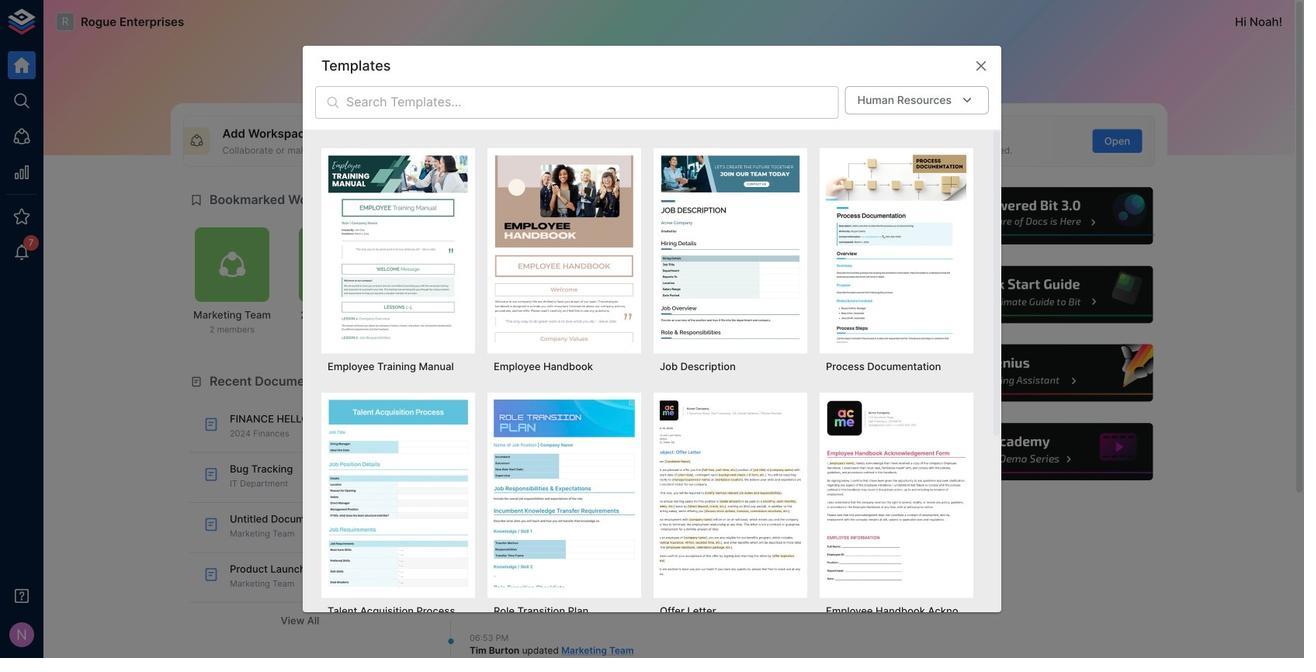 Task type: locate. For each thing, give the bounding box(es) containing it.
3 help image from the top
[[922, 343, 1155, 404]]

employee training manual image
[[328, 154, 469, 343]]

4 help image from the top
[[922, 421, 1155, 483]]

help image
[[922, 185, 1155, 247], [922, 264, 1155, 325], [922, 343, 1155, 404], [922, 421, 1155, 483]]

offer letter image
[[660, 399, 801, 587]]

role transition plan image
[[494, 399, 635, 587]]

2 help image from the top
[[922, 264, 1155, 325]]

dialog
[[303, 46, 1002, 658]]



Task type: describe. For each thing, give the bounding box(es) containing it.
Search Templates... text field
[[346, 86, 839, 119]]

employee handbook image
[[494, 154, 635, 343]]

talent acquisition process image
[[328, 399, 469, 587]]

employee handbook acknowledgement form image
[[826, 399, 967, 587]]

1 help image from the top
[[922, 185, 1155, 247]]

job description image
[[660, 154, 801, 343]]

process documentation image
[[826, 154, 967, 343]]



Task type: vqa. For each thing, say whether or not it's contained in the screenshot.
1st HELP image from the bottom
yes



